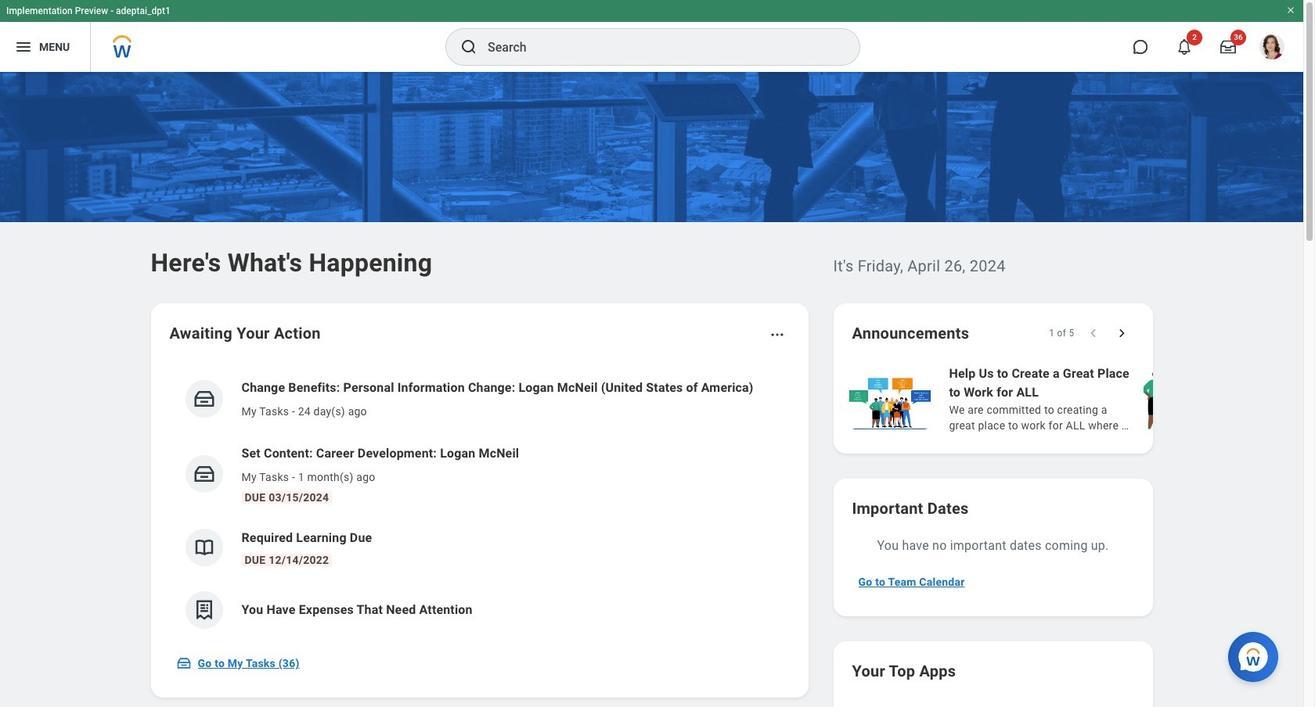 Task type: describe. For each thing, give the bounding box(es) containing it.
notifications large image
[[1177, 39, 1192, 55]]

Search Workday  search field
[[488, 30, 827, 64]]

book open image
[[192, 536, 216, 560]]

dashboard expenses image
[[192, 599, 216, 622]]

0 horizontal spatial inbox image
[[176, 656, 191, 672]]

0 horizontal spatial list
[[169, 366, 789, 642]]

chevron right small image
[[1114, 326, 1129, 341]]

inbox large image
[[1220, 39, 1236, 55]]

justify image
[[14, 38, 33, 56]]

close environment banner image
[[1286, 5, 1296, 15]]

profile logan mcneil image
[[1260, 34, 1285, 63]]



Task type: vqa. For each thing, say whether or not it's contained in the screenshot.
the bottom Beth
no



Task type: locate. For each thing, give the bounding box(es) containing it.
list
[[846, 363, 1315, 435], [169, 366, 789, 642]]

chevron left small image
[[1085, 326, 1101, 341]]

1 horizontal spatial list
[[846, 363, 1315, 435]]

inbox image
[[192, 388, 216, 411], [176, 656, 191, 672]]

status
[[1049, 327, 1074, 340]]

inbox image
[[192, 463, 216, 486]]

main content
[[0, 72, 1315, 708]]

banner
[[0, 0, 1303, 72]]

1 vertical spatial inbox image
[[176, 656, 191, 672]]

search image
[[460, 38, 478, 56]]

1 horizontal spatial inbox image
[[192, 388, 216, 411]]

0 vertical spatial inbox image
[[192, 388, 216, 411]]



